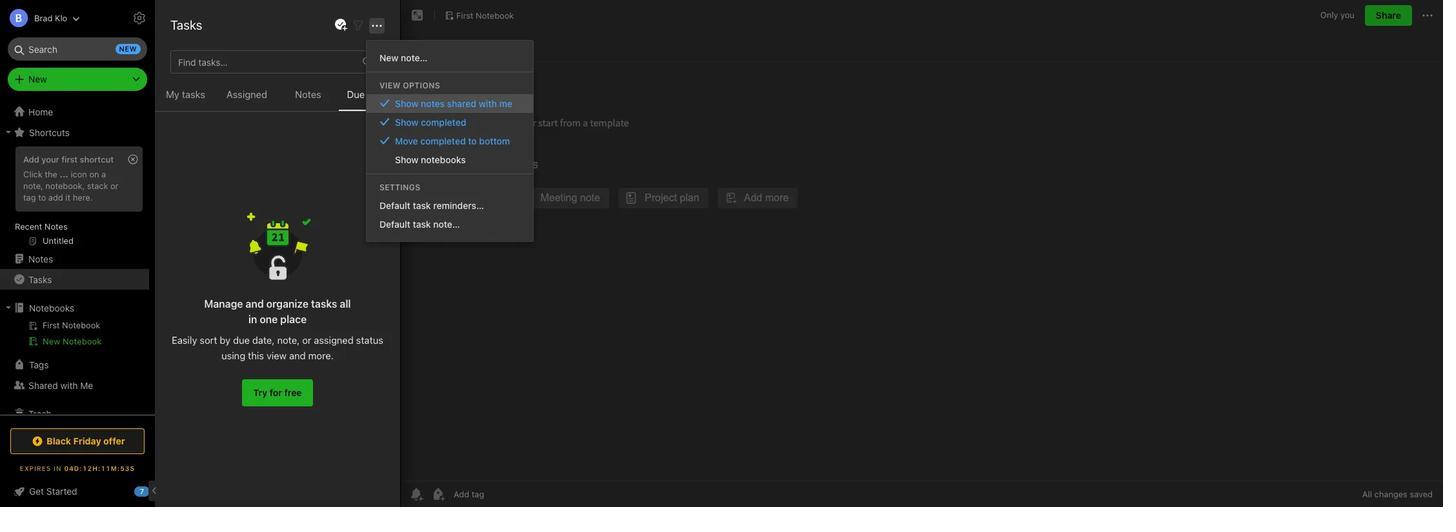 Task type: vqa. For each thing, say whether or not it's contained in the screenshot.
THE CHANGES
yes



Task type: describe. For each thing, give the bounding box(es) containing it.
first notebook
[[456, 10, 514, 20]]

note, inside easily sort by due date, note, or assigned status using this view and more.
[[277, 334, 300, 346]]

expand notebooks image
[[3, 303, 14, 313]]

04d:12h:11m:53s
[[64, 465, 135, 472]]

with inside tree
[[60, 380, 78, 391]]

notes inside button
[[295, 88, 321, 100]]

Account field
[[0, 5, 80, 31]]

to inside icon on a note, notebook, stack or tag to add it here.
[[38, 192, 46, 203]]

Filter tasks field
[[350, 17, 366, 33]]

recent
[[15, 221, 42, 232]]

all
[[1362, 489, 1372, 500]]

try for free
[[253, 387, 302, 398]]

add
[[48, 192, 63, 203]]

to inside move completed to bottom link
[[468, 135, 477, 146]]

bottom
[[479, 135, 510, 146]]

filter tasks image
[[350, 18, 366, 33]]

share button
[[1365, 5, 1412, 26]]

show for show notes shared with me
[[395, 98, 418, 109]]

Find tasks… text field
[[173, 51, 355, 73]]

share
[[1376, 10, 1401, 21]]

task for note…
[[413, 218, 431, 229]]

more actions and view options image
[[369, 18, 385, 33]]

note… inside dropdown list menu
[[433, 218, 460, 229]]

show completed
[[395, 116, 466, 127]]

move completed to bottom
[[395, 135, 510, 146]]

me
[[499, 98, 512, 109]]

my
[[166, 88, 179, 100]]

in
[[248, 314, 257, 325]]

show completed link
[[367, 113, 533, 131]]

me
[[80, 380, 93, 391]]

notes right "recent"
[[44, 221, 68, 232]]

more.
[[308, 350, 334, 361]]

offer
[[103, 436, 125, 447]]

tag
[[23, 192, 36, 203]]

untitled button
[[155, 62, 400, 139]]

add a reminder image
[[409, 487, 424, 502]]

view
[[267, 350, 287, 361]]

black
[[47, 436, 71, 447]]

settings image
[[132, 10, 147, 26]]

default task reminders… link
[[367, 196, 533, 215]]

my tasks
[[166, 88, 205, 100]]

only
[[1320, 10, 1338, 20]]

group containing add your first shortcut
[[0, 143, 149, 254]]

new task image
[[333, 17, 348, 33]]

home link
[[0, 101, 155, 122]]

assigned button
[[216, 86, 278, 111]]

due
[[233, 334, 250, 346]]

completed for show
[[421, 116, 466, 127]]

show notebooks
[[395, 154, 466, 165]]

notes link
[[0, 248, 149, 269]]

new button
[[8, 68, 147, 91]]

organize
[[266, 298, 308, 310]]

brad
[[34, 13, 53, 23]]

try
[[253, 387, 267, 398]]

notebooks
[[421, 154, 466, 165]]

note
[[177, 40, 196, 51]]

new search field
[[17, 37, 141, 61]]

dates
[[367, 88, 392, 100]]

click
[[23, 169, 42, 179]]

Search text field
[[17, 37, 138, 61]]

add
[[23, 154, 39, 165]]

default task reminders…
[[379, 200, 484, 211]]

expires
[[20, 465, 51, 472]]

by
[[220, 334, 230, 346]]

easily sort by due date, note, or assigned status using this view and more.
[[172, 334, 383, 361]]

new for new
[[28, 74, 47, 85]]

manage and organize tasks all in one place
[[204, 298, 351, 325]]

all
[[340, 298, 351, 310]]

add your first shortcut
[[23, 154, 114, 165]]

trash
[[28, 408, 51, 419]]

expand note image
[[410, 8, 425, 23]]

brad klo
[[34, 13, 67, 23]]

recent notes
[[15, 221, 68, 232]]

default for default task reminders…
[[379, 200, 410, 211]]

show notes shared with me link
[[367, 94, 533, 113]]

this
[[248, 350, 264, 361]]

new notebook group
[[0, 318, 149, 354]]

date,
[[252, 334, 275, 346]]

notebook for first notebook
[[476, 10, 514, 20]]

shortcut
[[80, 154, 114, 165]]

click to collapse image
[[150, 483, 160, 499]]

dropdown list menu containing show notes shared with me
[[367, 94, 533, 169]]

using
[[221, 350, 245, 361]]

tasks inside button
[[182, 88, 205, 100]]

one
[[260, 314, 278, 325]]

due dates
[[347, 88, 392, 100]]

first
[[61, 154, 78, 165]]

Note Editor text field
[[401, 62, 1443, 481]]

new
[[119, 45, 137, 53]]

all changes saved
[[1362, 489, 1433, 500]]

settings
[[379, 182, 420, 192]]

show for show completed
[[395, 116, 418, 127]]

due dates button
[[339, 86, 400, 111]]

notebooks
[[29, 302, 74, 313]]

notes up note
[[183, 13, 218, 28]]

new notebook button
[[0, 334, 149, 349]]

friday
[[73, 436, 101, 447]]

notebook for new notebook
[[63, 336, 102, 347]]

and inside manage and organize tasks all in one place
[[246, 298, 264, 310]]

tags
[[29, 359, 49, 370]]

completed for move
[[420, 135, 466, 146]]

get
[[29, 486, 44, 497]]

notes
[[421, 98, 445, 109]]

started
[[46, 486, 77, 497]]

status
[[356, 334, 383, 346]]



Task type: locate. For each thing, give the bounding box(es) containing it.
group
[[0, 143, 149, 254]]

1 task from the top
[[413, 200, 431, 211]]

1 horizontal spatial and
[[289, 350, 306, 361]]

saved
[[1410, 489, 1433, 500]]

1 horizontal spatial with
[[479, 98, 497, 109]]

note… up view options
[[401, 52, 428, 63]]

1 vertical spatial note,
[[277, 334, 300, 346]]

1 horizontal spatial notebook
[[476, 10, 514, 20]]

notebook up 'tags' button
[[63, 336, 102, 347]]

2 default from the top
[[379, 218, 410, 229]]

or up more.
[[302, 334, 311, 346]]

black friday offer
[[47, 436, 125, 447]]

show up move
[[395, 116, 418, 127]]

notebook,
[[45, 181, 85, 191]]

1 vertical spatial to
[[38, 192, 46, 203]]

stack
[[87, 181, 108, 191]]

0 vertical spatial to
[[468, 135, 477, 146]]

tasks left all
[[311, 298, 337, 310]]

0 vertical spatial show
[[395, 98, 418, 109]]

expires in 04d:12h:11m:53s
[[20, 465, 135, 472]]

0 vertical spatial or
[[110, 181, 118, 191]]

and up in
[[246, 298, 264, 310]]

task up default task note…
[[413, 200, 431, 211]]

completed up notebooks on the top left
[[420, 135, 466, 146]]

1 horizontal spatial tasks
[[170, 17, 202, 32]]

note,
[[23, 181, 43, 191], [277, 334, 300, 346]]

note… down default task reminders… link
[[433, 218, 460, 229]]

show inside show notebooks link
[[395, 154, 418, 165]]

and right view
[[289, 350, 306, 361]]

due
[[347, 88, 365, 100]]

or for stack
[[110, 181, 118, 191]]

or for note,
[[302, 334, 311, 346]]

new up tags
[[43, 336, 60, 347]]

0 horizontal spatial note,
[[23, 181, 43, 191]]

1 vertical spatial default
[[379, 218, 410, 229]]

More actions and view options field
[[366, 17, 385, 33]]

1 vertical spatial notebook
[[63, 336, 102, 347]]

new inside button
[[43, 336, 60, 347]]

dropdown list menu containing default task reminders…
[[367, 196, 533, 233]]

assigned
[[227, 88, 267, 100]]

0 vertical spatial note,
[[23, 181, 43, 191]]

0 horizontal spatial notebook
[[63, 336, 102, 347]]

first notebook button
[[440, 6, 518, 25]]

1
[[170, 40, 174, 51]]

shared
[[28, 380, 58, 391]]

the
[[45, 169, 57, 179]]

0 vertical spatial with
[[479, 98, 497, 109]]

manage
[[204, 298, 243, 310]]

new up home
[[28, 74, 47, 85]]

your
[[41, 154, 59, 165]]

2 completed from the top
[[420, 135, 466, 146]]

default for default task note…
[[379, 218, 410, 229]]

3 show from the top
[[395, 154, 418, 165]]

0 horizontal spatial tasks
[[182, 88, 205, 100]]

new inside popup button
[[28, 74, 47, 85]]

1 vertical spatial completed
[[420, 135, 466, 146]]

it
[[65, 192, 70, 203]]

only you
[[1320, 10, 1355, 20]]

2 dropdown list menu from the top
[[367, 196, 533, 233]]

1 vertical spatial task
[[413, 218, 431, 229]]

show notes shared with me menu item
[[367, 94, 533, 113]]

icon
[[71, 169, 87, 179]]

1 vertical spatial tasks
[[311, 298, 337, 310]]

1 default from the top
[[379, 200, 410, 211]]

new for new note…
[[379, 52, 398, 63]]

to left the bottom
[[468, 135, 477, 146]]

1 horizontal spatial to
[[468, 135, 477, 146]]

my tasks button
[[155, 86, 216, 111]]

note, inside icon on a note, notebook, stack or tag to add it here.
[[23, 181, 43, 191]]

2 show from the top
[[395, 116, 418, 127]]

2 task from the top
[[413, 218, 431, 229]]

to
[[468, 135, 477, 146], [38, 192, 46, 203]]

task
[[413, 200, 431, 211], [413, 218, 431, 229]]

0 vertical spatial tasks
[[170, 17, 202, 32]]

1 horizontal spatial or
[[302, 334, 311, 346]]

1 vertical spatial dropdown list menu
[[367, 196, 533, 233]]

Help and Learning task checklist field
[[0, 481, 155, 502]]

task down default task reminders… on the top
[[413, 218, 431, 229]]

get started
[[29, 486, 77, 497]]

shortcuts button
[[0, 122, 149, 143]]

tasks
[[170, 17, 202, 32], [28, 274, 52, 285]]

...
[[60, 169, 68, 179]]

dropdown list menu
[[367, 94, 533, 169], [367, 196, 533, 233]]

notebook inside new notebook button
[[63, 336, 102, 347]]

0 vertical spatial notebook
[[476, 10, 514, 20]]

1 vertical spatial with
[[60, 380, 78, 391]]

tasks inside button
[[28, 274, 52, 285]]

show inside show completed 'link'
[[395, 116, 418, 127]]

a
[[101, 169, 106, 179]]

note…
[[401, 52, 428, 63], [433, 218, 460, 229]]

you
[[1340, 10, 1355, 20]]

tasks
[[182, 88, 205, 100], [311, 298, 337, 310]]

move
[[395, 135, 418, 146]]

with
[[479, 98, 497, 109], [60, 380, 78, 391]]

trash link
[[0, 403, 149, 424]]

first
[[456, 10, 473, 20]]

note, down click
[[23, 181, 43, 191]]

note window element
[[401, 0, 1443, 507]]

1 completed from the top
[[421, 116, 466, 127]]

2 vertical spatial new
[[43, 336, 60, 347]]

0 vertical spatial dropdown list menu
[[367, 94, 533, 169]]

and
[[246, 298, 264, 310], [289, 350, 306, 361]]

shortcuts
[[29, 127, 70, 138]]

in
[[54, 465, 62, 472]]

0 horizontal spatial tasks
[[28, 274, 52, 285]]

view
[[379, 80, 401, 90]]

0 vertical spatial task
[[413, 200, 431, 211]]

completed inside 'link'
[[421, 116, 466, 127]]

for
[[270, 387, 282, 398]]

add tag image
[[430, 487, 446, 502]]

tasks inside manage and organize tasks all in one place
[[311, 298, 337, 310]]

here.
[[73, 192, 93, 203]]

place
[[280, 314, 307, 325]]

new note… link
[[367, 48, 533, 67]]

klo
[[55, 13, 67, 23]]

completed down show notes shared with me menu item
[[421, 116, 466, 127]]

tree
[[0, 101, 155, 432]]

new for new notebook
[[43, 336, 60, 347]]

0 vertical spatial completed
[[421, 116, 466, 127]]

default task note…
[[379, 218, 460, 229]]

shared with me
[[28, 380, 93, 391]]

1 vertical spatial and
[[289, 350, 306, 361]]

new note…
[[379, 52, 428, 63]]

sort
[[200, 334, 217, 346]]

0 horizontal spatial and
[[246, 298, 264, 310]]

0 vertical spatial and
[[246, 298, 264, 310]]

show down view options
[[395, 98, 418, 109]]

notebook
[[476, 10, 514, 20], [63, 336, 102, 347]]

reminders…
[[433, 200, 484, 211]]

tasks up note
[[170, 17, 202, 32]]

notebooks link
[[0, 298, 149, 318]]

0 horizontal spatial with
[[60, 380, 78, 391]]

or inside easily sort by due date, note, or assigned status using this view and more.
[[302, 334, 311, 346]]

task for reminders…
[[413, 200, 431, 211]]

0 vertical spatial default
[[379, 200, 410, 211]]

0 horizontal spatial or
[[110, 181, 118, 191]]

and inside easily sort by due date, note, or assigned status using this view and more.
[[289, 350, 306, 361]]

notes left "due"
[[295, 88, 321, 100]]

1 horizontal spatial note…
[[433, 218, 460, 229]]

easily
[[172, 334, 197, 346]]

on
[[89, 169, 99, 179]]

shared
[[447, 98, 476, 109]]

free
[[284, 387, 302, 398]]

changes
[[1374, 489, 1407, 500]]

1 vertical spatial new
[[28, 74, 47, 85]]

show for show notebooks
[[395, 154, 418, 165]]

1 vertical spatial show
[[395, 116, 418, 127]]

0 vertical spatial note…
[[401, 52, 428, 63]]

notebook inside 'first notebook' button
[[476, 10, 514, 20]]

0 vertical spatial tasks
[[182, 88, 205, 100]]

tree containing home
[[0, 101, 155, 432]]

or inside icon on a note, notebook, stack or tag to add it here.
[[110, 181, 118, 191]]

tasks up the notebooks
[[28, 274, 52, 285]]

tasks button
[[0, 269, 149, 290]]

options
[[403, 80, 440, 90]]

2 vertical spatial show
[[395, 154, 418, 165]]

icon on a note, notebook, stack or tag to add it here.
[[23, 169, 118, 203]]

0 vertical spatial new
[[379, 52, 398, 63]]

show notes shared with me
[[395, 98, 512, 109]]

to right tag
[[38, 192, 46, 203]]

1 vertical spatial tasks
[[28, 274, 52, 285]]

show down move
[[395, 154, 418, 165]]

1 vertical spatial or
[[302, 334, 311, 346]]

1 horizontal spatial tasks
[[311, 298, 337, 310]]

0 horizontal spatial note…
[[401, 52, 428, 63]]

try for free button
[[242, 379, 313, 407]]

default task note… link
[[367, 215, 533, 233]]

with inside menu item
[[479, 98, 497, 109]]

1 dropdown list menu from the top
[[367, 94, 533, 169]]

notebook right first
[[476, 10, 514, 20]]

1 vertical spatial note…
[[433, 218, 460, 229]]

or right 'stack'
[[110, 181, 118, 191]]

view options
[[379, 80, 440, 90]]

note, up view
[[277, 334, 300, 346]]

0 horizontal spatial to
[[38, 192, 46, 203]]

1 horizontal spatial note,
[[277, 334, 300, 346]]

assigned
[[314, 334, 353, 346]]

completed
[[421, 116, 466, 127], [420, 135, 466, 146]]

show inside show notes shared with me link
[[395, 98, 418, 109]]

notes down recent notes at the left top of page
[[28, 253, 53, 264]]

new up view
[[379, 52, 398, 63]]

shared with me link
[[0, 375, 149, 396]]

home
[[28, 106, 53, 117]]

1 show from the top
[[395, 98, 418, 109]]

tasks down untitled
[[182, 88, 205, 100]]

notes button
[[278, 86, 339, 111]]



